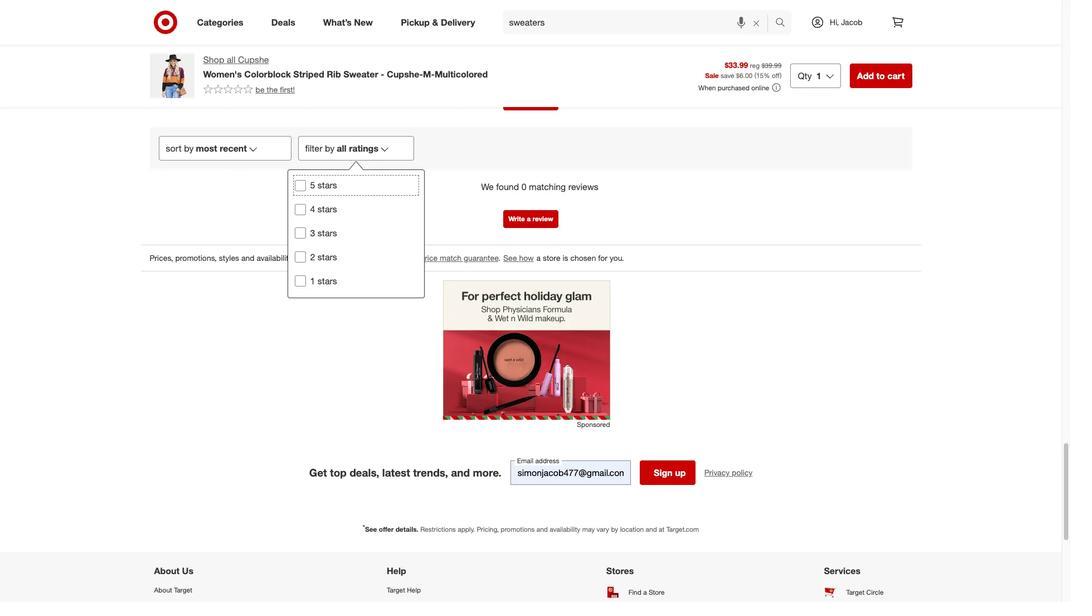 Task type: locate. For each thing, give the bounding box(es) containing it.
0 horizontal spatial store
[[339, 253, 357, 263]]

write a review button
[[504, 210, 559, 228]]

stars right the 5
[[318, 180, 337, 191]]

vary inside region
[[312, 253, 326, 263]]

0 vertical spatial all
[[227, 54, 236, 65]]

and inside region
[[241, 253, 255, 263]]

cart
[[888, 70, 905, 81]]

a right 'write'
[[527, 215, 531, 223]]

1 store from the left
[[339, 253, 357, 263]]

jacob
[[842, 17, 863, 27]]

by right sort
[[184, 143, 194, 154]]

trends,
[[413, 466, 448, 479]]

a
[[527, 215, 531, 223], [537, 253, 541, 263], [644, 588, 647, 597]]

)
[[780, 72, 782, 80]]

rib
[[327, 69, 341, 80]]

1 horizontal spatial 1
[[817, 70, 822, 81]]

a inside button
[[527, 215, 531, 223]]

and left at at the right
[[646, 525, 657, 534]]

write
[[509, 215, 525, 223]]

4 stars
[[310, 204, 337, 215]]

stars for 3 stars
[[318, 228, 337, 239]]

the
[[267, 85, 278, 94]]

1 vertical spatial may
[[583, 525, 595, 534]]

a for find
[[644, 588, 647, 597]]

0 vertical spatial a
[[527, 215, 531, 223]]

store left is at the right top
[[543, 253, 561, 263]]

top
[[330, 466, 347, 479]]

target help
[[387, 586, 421, 595]]

pickup & delivery link
[[392, 10, 489, 35]]

prices, promotions, styles and availability may vary by store & online. see our price match guarantee . see how a store is chosen for you.
[[150, 253, 624, 263]]

online.
[[366, 253, 389, 263]]

1 stars from the top
[[318, 180, 337, 191]]

stars down 2 stars
[[318, 275, 337, 286]]

5 stars from the top
[[318, 275, 337, 286]]

about up about target
[[154, 566, 180, 577]]

by left the location on the right of page
[[611, 525, 619, 534]]

filter by all ratings
[[305, 143, 379, 154]]

1 vertical spatial a
[[537, 253, 541, 263]]

5 stars checkbox
[[295, 180, 306, 191]]

sign up
[[654, 467, 686, 479]]

may
[[295, 253, 309, 263], [583, 525, 595, 534]]

categories link
[[188, 10, 257, 35]]

stars for 1 stars
[[318, 275, 337, 286]]

offer
[[379, 525, 394, 534]]

availability left 2 stars checkbox
[[257, 253, 293, 263]]

to
[[877, 70, 885, 81]]

2 stars from the top
[[318, 204, 337, 215]]

1 vertical spatial &
[[359, 253, 364, 263]]

up
[[675, 467, 686, 479]]

pickup
[[401, 16, 430, 28]]

What can we help you find? suggestions appear below search field
[[503, 10, 778, 35]]

about down the about us at the bottom of the page
[[154, 586, 172, 595]]

0 vertical spatial help
[[387, 566, 406, 577]]

vary right 2 stars checkbox
[[312, 253, 326, 263]]

cupshe-
[[387, 69, 423, 80]]

stars right '2'
[[318, 251, 337, 263]]

2 about from the top
[[154, 586, 172, 595]]

image of women's colorblock striped rib sweater - cupshe-m-multicolored image
[[150, 54, 194, 98]]

0 horizontal spatial 1
[[310, 275, 315, 286]]

price match guarantee link
[[420, 253, 499, 263]]

a right find
[[644, 588, 647, 597]]

all up women's
[[227, 54, 236, 65]]

be the first!
[[256, 85, 295, 94]]

get
[[309, 466, 327, 479]]

region
[[141, 0, 921, 441]]

& right pickup
[[432, 16, 439, 28]]

$33.99 reg $39.99 sale save $ 6.00 ( 15 % off )
[[706, 60, 782, 80]]

0 vertical spatial 1
[[817, 70, 822, 81]]

women's
[[203, 69, 242, 80]]

0
[[522, 181, 527, 193]]

by right filter
[[325, 143, 335, 154]]

0 horizontal spatial help
[[387, 566, 406, 577]]

1 vertical spatial availability
[[550, 525, 581, 534]]

add to cart
[[857, 70, 905, 81]]

find a store
[[629, 588, 665, 597]]

see inside * see offer details. restrictions apply. pricing, promotions and availability may vary by location and at target.com
[[365, 525, 377, 534]]

sign up button
[[640, 461, 696, 485]]

1 vertical spatial about
[[154, 586, 172, 595]]

0 horizontal spatial availability
[[257, 253, 293, 263]]

about us
[[154, 566, 194, 577]]

2 vertical spatial a
[[644, 588, 647, 597]]

1 about from the top
[[154, 566, 180, 577]]

1
[[817, 70, 822, 81], [310, 275, 315, 286]]

target
[[174, 586, 192, 595], [387, 586, 405, 595], [847, 588, 865, 597]]

0 vertical spatial may
[[295, 253, 309, 263]]

apply.
[[458, 525, 475, 534]]

reg
[[750, 61, 760, 69]]

see how button
[[503, 252, 535, 264]]

all left ratings
[[337, 143, 347, 154]]

1 horizontal spatial vary
[[597, 525, 610, 534]]

may inside region
[[295, 253, 309, 263]]

0 horizontal spatial may
[[295, 253, 309, 263]]

may inside * see offer details. restrictions apply. pricing, promotions and availability may vary by location and at target.com
[[583, 525, 595, 534]]

0 vertical spatial about
[[154, 566, 180, 577]]

add
[[857, 70, 874, 81]]

us
[[182, 566, 194, 577]]

be the first! link
[[203, 84, 295, 95]]

online
[[752, 83, 770, 92]]

a right how
[[537, 253, 541, 263]]

3 stars from the top
[[318, 228, 337, 239]]

and
[[241, 253, 255, 263], [451, 466, 470, 479], [537, 525, 548, 534], [646, 525, 657, 534]]

$
[[737, 72, 740, 80]]

1 right qty
[[817, 70, 822, 81]]

promotions
[[501, 525, 535, 534]]

1 horizontal spatial target
[[387, 586, 405, 595]]

see
[[391, 253, 404, 263], [504, 253, 517, 263], [365, 525, 377, 534]]

stars right 3
[[318, 228, 337, 239]]

1 horizontal spatial store
[[543, 253, 561, 263]]

1 horizontal spatial availability
[[550, 525, 581, 534]]

see left the our
[[391, 253, 404, 263]]

more.
[[473, 466, 502, 479]]

1 vertical spatial all
[[337, 143, 347, 154]]

4 stars from the top
[[318, 251, 337, 263]]

vary left the location on the right of page
[[597, 525, 610, 534]]

-
[[381, 69, 385, 80]]

m-
[[423, 69, 435, 80]]

0 vertical spatial &
[[432, 16, 439, 28]]

sweater
[[344, 69, 378, 80]]

2 horizontal spatial a
[[644, 588, 647, 597]]

may left the location on the right of page
[[583, 525, 595, 534]]

0 horizontal spatial a
[[527, 215, 531, 223]]

availability right promotions
[[550, 525, 581, 534]]

0 vertical spatial availability
[[257, 253, 293, 263]]

1 vertical spatial vary
[[597, 525, 610, 534]]

see left the offer
[[365, 525, 377, 534]]

recent
[[220, 143, 247, 154]]

1 horizontal spatial may
[[583, 525, 595, 534]]

find
[[629, 588, 642, 597]]

restrictions
[[421, 525, 456, 534]]

2
[[310, 251, 315, 263]]

& left online.
[[359, 253, 364, 263]]

1 vertical spatial 1
[[310, 275, 315, 286]]

0 horizontal spatial vary
[[312, 253, 326, 263]]

&
[[432, 16, 439, 28], [359, 253, 364, 263]]

we
[[481, 181, 494, 193]]

be
[[256, 85, 265, 94]]

1 horizontal spatial help
[[407, 586, 421, 595]]

deals link
[[262, 10, 309, 35]]

2 horizontal spatial target
[[847, 588, 865, 597]]

store right 2 stars
[[339, 253, 357, 263]]

stars
[[318, 180, 337, 191], [318, 204, 337, 215], [318, 228, 337, 239], [318, 251, 337, 263], [318, 275, 337, 286]]

all inside shop all cupshe women's colorblock striped rib sweater - cupshe-m-multicolored
[[227, 54, 236, 65]]

see right .
[[504, 253, 517, 263]]

stars right 4 on the left top
[[318, 204, 337, 215]]

1 right 1 stars checkbox
[[310, 275, 315, 286]]

target help link
[[387, 581, 458, 600]]

may left '2'
[[295, 253, 309, 263]]

availability inside * see offer details. restrictions apply. pricing, promotions and availability may vary by location and at target.com
[[550, 525, 581, 534]]

sponsored
[[577, 421, 610, 429]]

ratings
[[349, 143, 379, 154]]

for
[[599, 253, 608, 263]]

5
[[310, 180, 315, 191]]

None text field
[[511, 461, 631, 485]]

1 horizontal spatial &
[[432, 16, 439, 28]]

3
[[310, 228, 315, 239]]

and right styles
[[241, 253, 255, 263]]

0 vertical spatial vary
[[312, 253, 326, 263]]

2 stars
[[310, 251, 337, 263]]

0 horizontal spatial see
[[365, 525, 377, 534]]

0 horizontal spatial all
[[227, 54, 236, 65]]

1 horizontal spatial all
[[337, 143, 347, 154]]



Task type: describe. For each thing, give the bounding box(es) containing it.
promotions,
[[175, 253, 217, 263]]

about for about target
[[154, 586, 172, 595]]

new
[[354, 16, 373, 28]]

what's new
[[323, 16, 373, 28]]

and left more.
[[451, 466, 470, 479]]

cupshe
[[238, 54, 269, 65]]

latest
[[382, 466, 410, 479]]

match
[[440, 253, 462, 263]]

save
[[721, 72, 735, 80]]

sort by most recent
[[166, 143, 247, 154]]

deals,
[[350, 466, 379, 479]]

target for target circle
[[847, 588, 865, 597]]

6.00
[[740, 72, 753, 80]]

guarantee
[[464, 253, 499, 263]]

target.com
[[667, 525, 699, 534]]

stars for 2 stars
[[318, 251, 337, 263]]

2 store from the left
[[543, 253, 561, 263]]

you.
[[610, 253, 624, 263]]

hi, jacob
[[830, 17, 863, 27]]

privacy policy
[[705, 468, 753, 477]]

our
[[407, 253, 418, 263]]

colorblock
[[244, 69, 291, 80]]

1 horizontal spatial see
[[391, 253, 404, 263]]

1 vertical spatial help
[[407, 586, 421, 595]]

availability inside region
[[257, 253, 293, 263]]

sale
[[706, 72, 719, 80]]

target for target help
[[387, 586, 405, 595]]

by inside * see offer details. restrictions apply. pricing, promotions and availability may vary by location and at target.com
[[611, 525, 619, 534]]

search
[[771, 18, 797, 29]]

about target link
[[154, 581, 238, 600]]

stars for 5 stars
[[318, 180, 337, 191]]

region containing sort by
[[141, 0, 921, 441]]

write a review
[[509, 215, 554, 223]]

price
[[420, 253, 438, 263]]

what's
[[323, 16, 352, 28]]

review
[[533, 215, 554, 223]]

qty
[[798, 70, 812, 81]]

find a store link
[[607, 581, 676, 602]]

about for about us
[[154, 566, 180, 577]]

hi,
[[830, 17, 839, 27]]

by right '2'
[[328, 253, 337, 263]]

what's new link
[[314, 10, 387, 35]]

shop
[[203, 54, 224, 65]]

about target
[[154, 586, 192, 595]]

details.
[[396, 525, 419, 534]]

off
[[772, 72, 780, 80]]

when purchased online
[[699, 83, 770, 92]]

* see offer details. restrictions apply. pricing, promotions and availability may vary by location and at target.com
[[363, 524, 699, 534]]

circle
[[867, 588, 884, 597]]

at
[[659, 525, 665, 534]]

$39.99
[[762, 61, 782, 69]]

& inside "link"
[[432, 16, 439, 28]]

matching
[[529, 181, 566, 193]]

delivery
[[441, 16, 475, 28]]

first!
[[280, 85, 295, 94]]

filter
[[305, 143, 323, 154]]

location
[[620, 525, 644, 534]]

1 horizontal spatial a
[[537, 253, 541, 263]]

deals
[[271, 16, 295, 28]]

search button
[[771, 10, 797, 37]]

get top deals, latest trends, and more.
[[309, 466, 502, 479]]

pickup & delivery
[[401, 16, 475, 28]]

found
[[496, 181, 519, 193]]

3 stars checkbox
[[295, 228, 306, 239]]

categories
[[197, 16, 244, 28]]

most
[[196, 143, 217, 154]]

policy
[[732, 468, 753, 477]]

we found 0 matching reviews
[[481, 181, 599, 193]]

2 stars checkbox
[[295, 252, 306, 263]]

1 stars
[[310, 275, 337, 286]]

prices,
[[150, 253, 173, 263]]

store
[[649, 588, 665, 597]]

0 horizontal spatial target
[[174, 586, 192, 595]]

qty 1
[[798, 70, 822, 81]]

shop all cupshe women's colorblock striped rib sweater - cupshe-m-multicolored
[[203, 54, 488, 80]]

1 stars checkbox
[[295, 276, 306, 287]]

%
[[764, 72, 770, 80]]

and right promotions
[[537, 525, 548, 534]]

vary inside * see offer details. restrictions apply. pricing, promotions and availability may vary by location and at target.com
[[597, 525, 610, 534]]

$33.99
[[725, 60, 748, 69]]

0 horizontal spatial &
[[359, 253, 364, 263]]

stores
[[607, 566, 634, 577]]

(
[[755, 72, 757, 80]]

.
[[499, 253, 501, 263]]

4 stars checkbox
[[295, 204, 306, 215]]

advertisement region
[[443, 281, 610, 420]]

target circle
[[847, 588, 884, 597]]

is
[[563, 253, 569, 263]]

styles
[[219, 253, 239, 263]]

services
[[824, 566, 861, 577]]

stars for 4 stars
[[318, 204, 337, 215]]

a for write
[[527, 215, 531, 223]]

sign
[[654, 467, 673, 479]]

4
[[310, 204, 315, 215]]

target circle link
[[824, 581, 908, 602]]

*
[[363, 524, 365, 530]]

how
[[519, 253, 534, 263]]

2 horizontal spatial see
[[504, 253, 517, 263]]

reviews
[[569, 181, 599, 193]]



Task type: vqa. For each thing, say whether or not it's contained in the screenshot.
leftmost "See"
yes



